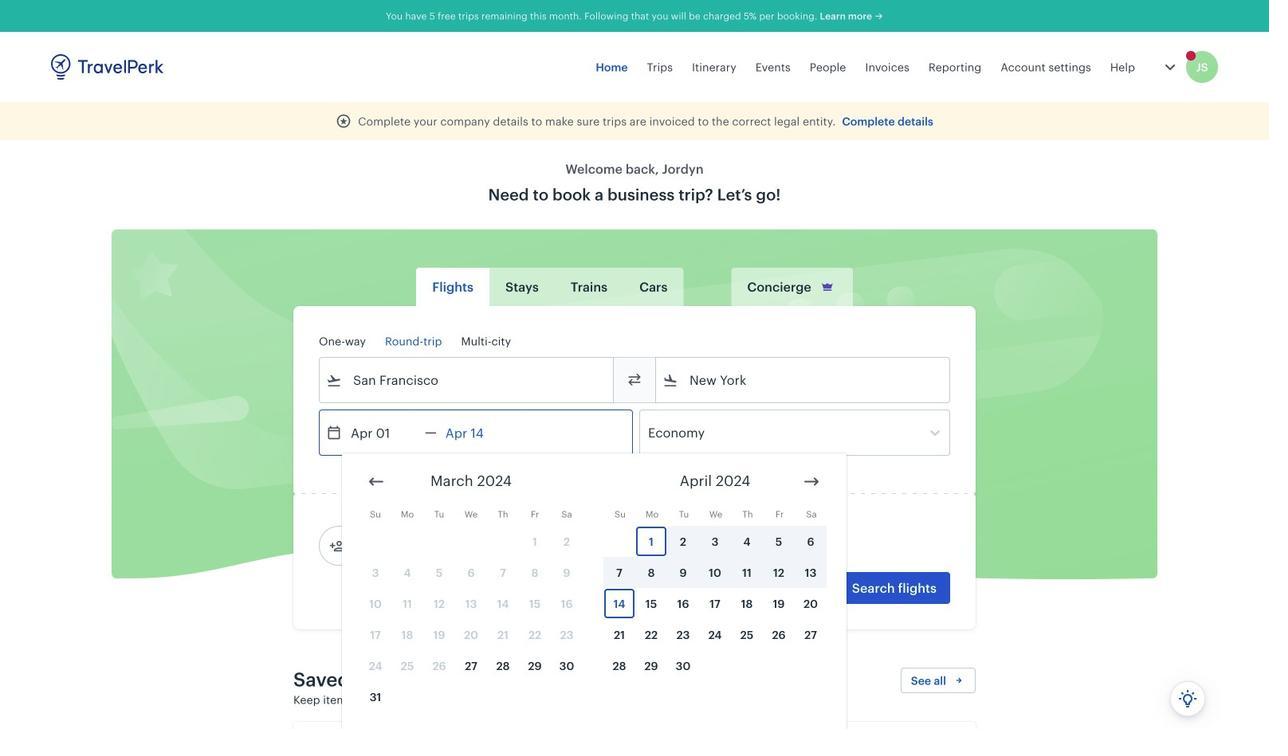 Task type: describe. For each thing, give the bounding box(es) containing it.
calendar application
[[342, 454, 1269, 730]]

Depart text field
[[342, 411, 425, 455]]



Task type: locate. For each thing, give the bounding box(es) containing it.
move backward to switch to the previous month. image
[[367, 472, 386, 492]]

Return text field
[[437, 411, 520, 455]]

To search field
[[679, 368, 929, 393]]

From search field
[[342, 368, 592, 393]]

move forward to switch to the next month. image
[[802, 472, 821, 492]]



